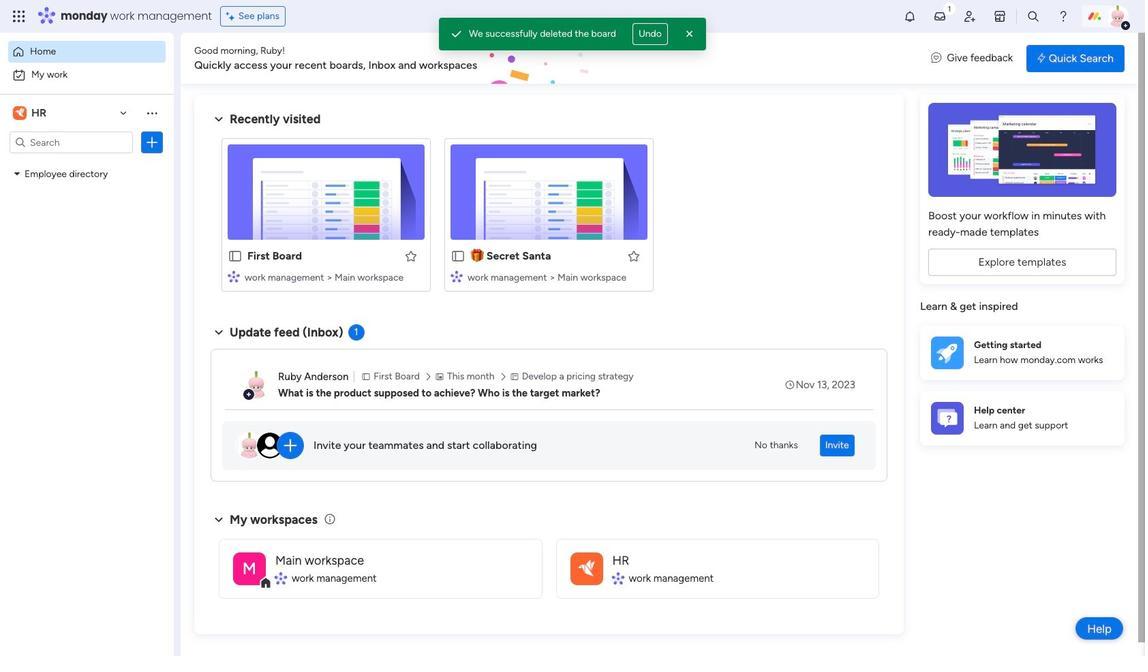 Task type: describe. For each thing, give the bounding box(es) containing it.
1 element
[[348, 325, 365, 341]]

search everything image
[[1027, 10, 1041, 23]]

workspace selection element
[[13, 105, 49, 121]]

2 add to favorites image from the left
[[627, 249, 641, 263]]

0 vertical spatial option
[[8, 41, 166, 63]]

workspace options image
[[145, 106, 159, 120]]

close image
[[683, 27, 697, 41]]

notifications image
[[904, 10, 917, 23]]

caret down image
[[14, 169, 20, 178]]

templates image image
[[933, 103, 1113, 197]]

select product image
[[12, 10, 26, 23]]

1 image
[[944, 1, 956, 16]]

update feed image
[[934, 10, 947, 23]]

v2 user feedback image
[[932, 51, 942, 66]]

public board image for second the add to favorites image from the left
[[451, 249, 466, 264]]

v2 bolt switch image
[[1038, 51, 1046, 66]]

invite members image
[[964, 10, 977, 23]]

help center element
[[921, 391, 1125, 446]]

see plans image
[[226, 9, 238, 24]]

2 vertical spatial option
[[0, 161, 174, 164]]



Task type: locate. For each thing, give the bounding box(es) containing it.
ruby anderson image
[[1107, 5, 1129, 27]]

1 horizontal spatial add to favorites image
[[627, 249, 641, 263]]

close update feed (inbox) image
[[211, 325, 227, 341]]

close recently visited image
[[211, 111, 227, 128]]

alert
[[439, 18, 706, 50]]

workspace image
[[570, 553, 603, 585], [579, 557, 595, 581]]

ruby anderson image
[[243, 372, 270, 399]]

0 horizontal spatial public board image
[[228, 249, 243, 264]]

2 public board image from the left
[[451, 249, 466, 264]]

options image
[[145, 136, 159, 149]]

close my workspaces image
[[211, 512, 227, 528]]

quick search results list box
[[211, 128, 888, 308]]

getting started element
[[921, 326, 1125, 380]]

option
[[8, 41, 166, 63], [8, 64, 166, 86], [0, 161, 174, 164]]

1 horizontal spatial public board image
[[451, 249, 466, 264]]

monday marketplace image
[[994, 10, 1007, 23]]

public board image for 1st the add to favorites image from left
[[228, 249, 243, 264]]

1 public board image from the left
[[228, 249, 243, 264]]

1 vertical spatial option
[[8, 64, 166, 86]]

add to favorites image
[[404, 249, 418, 263], [627, 249, 641, 263]]

list box
[[0, 159, 174, 369]]

Search in workspace field
[[29, 135, 114, 150]]

0 horizontal spatial add to favorites image
[[404, 249, 418, 263]]

workspace image
[[13, 106, 27, 121], [15, 106, 25, 121], [233, 553, 266, 585]]

1 add to favorites image from the left
[[404, 249, 418, 263]]

help image
[[1057, 10, 1071, 23]]

public board image
[[228, 249, 243, 264], [451, 249, 466, 264]]



Task type: vqa. For each thing, say whether or not it's contained in the screenshot.
H
no



